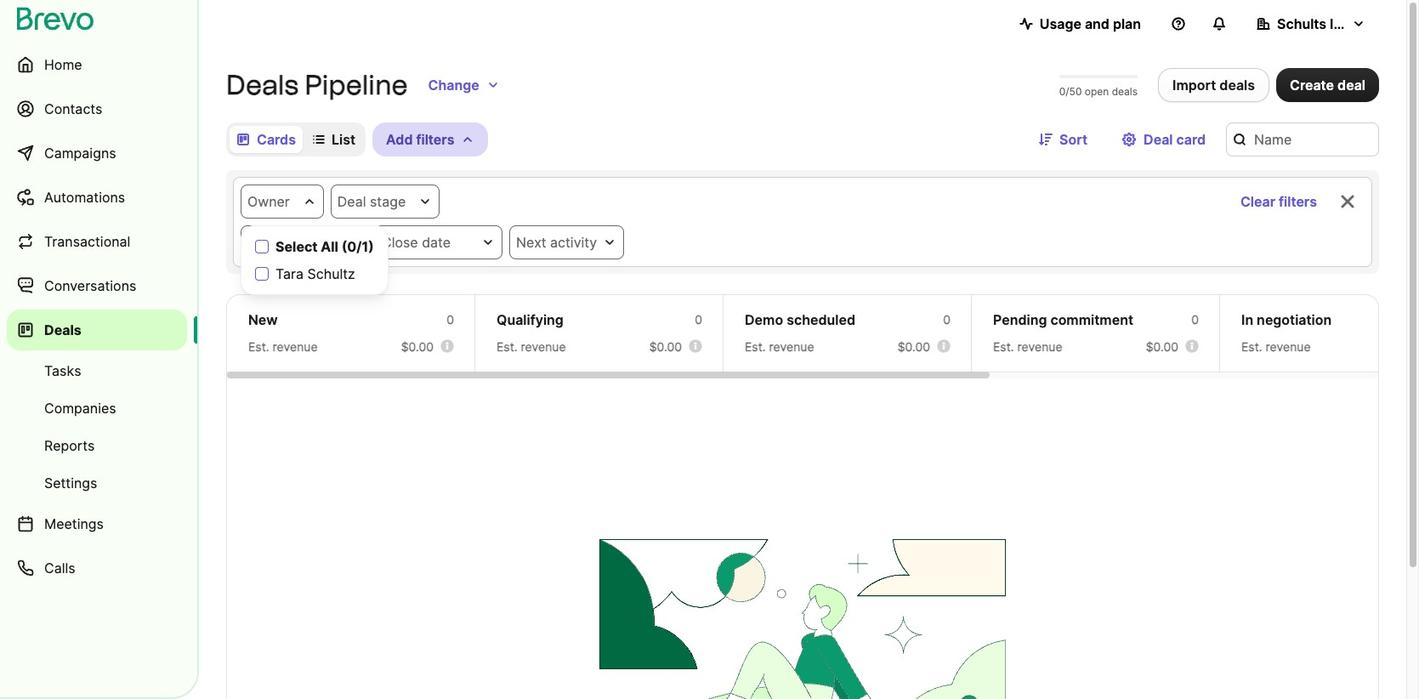 Task type: vqa. For each thing, say whether or not it's contained in the screenshot.
you to the right
no



Task type: describe. For each thing, give the bounding box(es) containing it.
stage
[[370, 193, 406, 210]]

deal card
[[1144, 131, 1206, 148]]

$0.00 for pending commitment
[[1146, 339, 1179, 354]]

0 horizontal spatial deals
[[1112, 85, 1138, 98]]

create deal button
[[1277, 68, 1380, 102]]

revenue for new
[[273, 339, 318, 354]]

tara
[[276, 265, 304, 282]]

usage and plan
[[1040, 15, 1141, 32]]

usage
[[1040, 15, 1082, 32]]

list box containing select all (0/1)
[[241, 225, 389, 295]]

deal for deal card
[[1144, 131, 1173, 148]]

0/50 open deals
[[1060, 85, 1138, 98]]

list button
[[306, 126, 362, 153]]

est. for qualifying
[[497, 339, 518, 354]]

and
[[1085, 15, 1110, 32]]

scheduled
[[787, 311, 856, 328]]

$0.00 for qualifying
[[650, 339, 682, 354]]

0 for qualifying
[[695, 312, 703, 327]]

tasks link
[[7, 354, 187, 388]]

select
[[276, 238, 318, 255]]

next
[[516, 234, 547, 251]]

reports
[[44, 437, 95, 454]]

meetings
[[44, 515, 104, 532]]

est. revenue for qualifying
[[497, 339, 566, 354]]

create
[[1290, 77, 1335, 94]]

create deal
[[1290, 77, 1366, 94]]

tasks
[[44, 362, 81, 379]]

revenue for qualifying
[[521, 339, 566, 354]]

schults inc button
[[1244, 7, 1380, 41]]

campaigns
[[44, 145, 116, 162]]

home link
[[7, 44, 187, 85]]

sort button
[[1026, 122, 1102, 157]]

reports link
[[7, 429, 187, 463]]

pending
[[993, 311, 1047, 328]]

calls link
[[7, 548, 187, 589]]

automations link
[[7, 177, 187, 218]]

5 est. from the left
[[1242, 339, 1263, 354]]

created date button
[[241, 225, 368, 259]]

in
[[1242, 311, 1254, 328]]

calls
[[44, 560, 75, 577]]

cards
[[257, 131, 296, 148]]

clear filters button
[[1227, 185, 1331, 219]]

revenue for demo scheduled
[[769, 339, 815, 354]]

pending commitment
[[993, 311, 1134, 328]]

owner button
[[241, 185, 324, 219]]

owner
[[248, 193, 290, 210]]

home
[[44, 56, 82, 73]]

usage and plan button
[[1006, 7, 1155, 41]]

clear filters
[[1241, 193, 1318, 210]]

(0/1)
[[342, 238, 374, 255]]

open
[[1085, 85, 1109, 98]]

5 revenue from the left
[[1266, 339, 1311, 354]]

change button
[[415, 68, 513, 102]]

deal card button
[[1108, 122, 1220, 157]]

filters for add filters
[[416, 131, 455, 148]]

campaigns link
[[7, 133, 187, 174]]

est. for demo scheduled
[[745, 339, 766, 354]]

schults inc
[[1278, 15, 1350, 32]]

deal
[[1338, 77, 1366, 94]]

new
[[248, 311, 278, 328]]

settings link
[[7, 466, 187, 500]]

import deals
[[1173, 77, 1255, 94]]

clear
[[1241, 193, 1276, 210]]

transactional
[[44, 233, 130, 250]]

est. for new
[[248, 339, 269, 354]]

add filters
[[386, 131, 455, 148]]

est. revenue for demo scheduled
[[745, 339, 815, 354]]

deals inside import deals button
[[1220, 77, 1255, 94]]

revenue for pending commitment
[[1018, 339, 1063, 354]]

0/50
[[1060, 85, 1082, 98]]

deals link
[[7, 310, 187, 350]]

demo
[[745, 311, 784, 328]]

companies
[[44, 400, 116, 417]]



Task type: locate. For each thing, give the bounding box(es) containing it.
4 revenue from the left
[[1018, 339, 1063, 354]]

created date
[[248, 234, 332, 251]]

0 horizontal spatial filters
[[416, 131, 455, 148]]

1 vertical spatial deal
[[338, 193, 366, 210]]

3 est. revenue from the left
[[745, 339, 815, 354]]

schultz
[[308, 265, 355, 282]]

next activity button
[[509, 225, 624, 259]]

est. down qualifying
[[497, 339, 518, 354]]

date for close date
[[422, 234, 451, 251]]

deal stage
[[338, 193, 406, 210]]

deal inside popup button
[[338, 193, 366, 210]]

contacts
[[44, 100, 102, 117]]

select all (0/1)
[[276, 238, 374, 255]]

4 $0.00 from the left
[[1146, 339, 1179, 354]]

plan
[[1113, 15, 1141, 32]]

0 vertical spatial filters
[[416, 131, 455, 148]]

schults
[[1278, 15, 1327, 32]]

$0.00
[[401, 339, 434, 354], [650, 339, 682, 354], [898, 339, 931, 354], [1146, 339, 1179, 354]]

add filters button
[[373, 122, 489, 157]]

import deals button
[[1158, 68, 1270, 102]]

3 $0.00 from the left
[[898, 339, 931, 354]]

automations
[[44, 189, 125, 206]]

2 est. from the left
[[497, 339, 518, 354]]

Name search field
[[1227, 122, 1380, 157]]

filters
[[416, 131, 455, 148], [1279, 193, 1318, 210]]

close
[[382, 234, 418, 251]]

0 down close date popup button
[[447, 312, 454, 327]]

1 date from the left
[[303, 234, 332, 251]]

deals right the open
[[1112, 85, 1138, 98]]

next activity
[[516, 234, 597, 251]]

est. revenue down qualifying
[[497, 339, 566, 354]]

1 vertical spatial deals
[[44, 322, 82, 339]]

created
[[248, 234, 299, 251]]

activity
[[550, 234, 597, 251]]

add
[[386, 131, 413, 148]]

pipeline
[[305, 69, 408, 101]]

contacts link
[[7, 88, 187, 129]]

3 revenue from the left
[[769, 339, 815, 354]]

deals pipeline
[[226, 69, 408, 101]]

close date
[[382, 234, 451, 251]]

0 left demo
[[695, 312, 703, 327]]

4 est. revenue from the left
[[993, 339, 1063, 354]]

deal left stage
[[338, 193, 366, 210]]

est. revenue
[[248, 339, 318, 354], [497, 339, 566, 354], [745, 339, 815, 354], [993, 339, 1063, 354], [1242, 339, 1311, 354]]

demo scheduled
[[745, 311, 856, 328]]

list box
[[241, 225, 389, 295]]

1 vertical spatial filters
[[1279, 193, 1318, 210]]

est. down new
[[248, 339, 269, 354]]

$0.00 for demo scheduled
[[898, 339, 931, 354]]

deals right import at the right of page
[[1220, 77, 1255, 94]]

0 for pending commitment
[[1192, 312, 1199, 327]]

est. revenue down new
[[248, 339, 318, 354]]

transactional link
[[7, 221, 187, 262]]

import
[[1173, 77, 1217, 94]]

1 horizontal spatial deals
[[1220, 77, 1255, 94]]

list
[[332, 131, 356, 148]]

deals for deals pipeline
[[226, 69, 299, 101]]

deals
[[226, 69, 299, 101], [44, 322, 82, 339]]

filters inside button
[[1279, 193, 1318, 210]]

filters inside 'button'
[[416, 131, 455, 148]]

deal left card
[[1144, 131, 1173, 148]]

in negotiation
[[1242, 311, 1332, 328]]

conversations link
[[7, 265, 187, 306]]

est. revenue down demo
[[745, 339, 815, 354]]

companies link
[[7, 391, 187, 425]]

commitment
[[1051, 311, 1134, 328]]

est.
[[248, 339, 269, 354], [497, 339, 518, 354], [745, 339, 766, 354], [993, 339, 1014, 354], [1242, 339, 1263, 354]]

0 left in
[[1192, 312, 1199, 327]]

tara schultz
[[276, 265, 355, 282]]

conversations
[[44, 277, 136, 294]]

0 horizontal spatial deal
[[338, 193, 366, 210]]

qualifying
[[497, 311, 564, 328]]

filters right clear
[[1279, 193, 1318, 210]]

0
[[447, 312, 454, 327], [695, 312, 703, 327], [943, 312, 951, 327], [1192, 312, 1199, 327]]

revenue down new
[[273, 339, 318, 354]]

revenue down qualifying
[[521, 339, 566, 354]]

2 est. revenue from the left
[[497, 339, 566, 354]]

card
[[1177, 131, 1206, 148]]

revenue
[[273, 339, 318, 354], [521, 339, 566, 354], [769, 339, 815, 354], [1018, 339, 1063, 354], [1266, 339, 1311, 354]]

deals for deals
[[44, 322, 82, 339]]

1 horizontal spatial deals
[[226, 69, 299, 101]]

progress bar
[[1060, 75, 1138, 78]]

revenue down in negotiation
[[1266, 339, 1311, 354]]

0 horizontal spatial deals
[[44, 322, 82, 339]]

inc
[[1330, 15, 1350, 32]]

revenue down pending
[[1018, 339, 1063, 354]]

est. revenue for pending commitment
[[993, 339, 1063, 354]]

est. for pending commitment
[[993, 339, 1014, 354]]

3 est. from the left
[[745, 339, 766, 354]]

all
[[321, 238, 338, 255]]

deal stage button
[[331, 185, 440, 219]]

date for created date
[[303, 234, 332, 251]]

0 for demo scheduled
[[943, 312, 951, 327]]

deals inside deals link
[[44, 322, 82, 339]]

4 est. from the left
[[993, 339, 1014, 354]]

deals up cards button
[[226, 69, 299, 101]]

2 $0.00 from the left
[[650, 339, 682, 354]]

est. revenue down in negotiation
[[1242, 339, 1311, 354]]

deals up tasks
[[44, 322, 82, 339]]

0 left pending
[[943, 312, 951, 327]]

1 revenue from the left
[[273, 339, 318, 354]]

est. revenue down pending
[[993, 339, 1063, 354]]

1 0 from the left
[[447, 312, 454, 327]]

2 0 from the left
[[695, 312, 703, 327]]

filters right add
[[416, 131, 455, 148]]

deal for deal stage
[[338, 193, 366, 210]]

4 0 from the left
[[1192, 312, 1199, 327]]

filters for clear filters
[[1279, 193, 1318, 210]]

est. down demo
[[745, 339, 766, 354]]

0 horizontal spatial date
[[303, 234, 332, 251]]

1 est. from the left
[[248, 339, 269, 354]]

1 $0.00 from the left
[[401, 339, 434, 354]]

3 0 from the left
[[943, 312, 951, 327]]

0 for new
[[447, 312, 454, 327]]

2 date from the left
[[422, 234, 451, 251]]

5 est. revenue from the left
[[1242, 339, 1311, 354]]

negotiation
[[1257, 311, 1332, 328]]

est. down pending
[[993, 339, 1014, 354]]

1 horizontal spatial date
[[422, 234, 451, 251]]

1 est. revenue from the left
[[248, 339, 318, 354]]

0 vertical spatial deal
[[1144, 131, 1173, 148]]

date
[[303, 234, 332, 251], [422, 234, 451, 251]]

2 revenue from the left
[[521, 339, 566, 354]]

1 horizontal spatial filters
[[1279, 193, 1318, 210]]

close date button
[[375, 225, 503, 259]]

deals
[[1220, 77, 1255, 94], [1112, 85, 1138, 98]]

1 horizontal spatial deal
[[1144, 131, 1173, 148]]

cards button
[[230, 126, 303, 153]]

est. down in
[[1242, 339, 1263, 354]]

sort
[[1060, 131, 1088, 148]]

0 vertical spatial deals
[[226, 69, 299, 101]]

settings
[[44, 475, 97, 492]]

meetings link
[[7, 504, 187, 544]]

$0.00 for new
[[401, 339, 434, 354]]

change
[[428, 77, 479, 94]]

revenue down demo scheduled on the right top of page
[[769, 339, 815, 354]]

est. revenue for new
[[248, 339, 318, 354]]

deal inside "button"
[[1144, 131, 1173, 148]]



